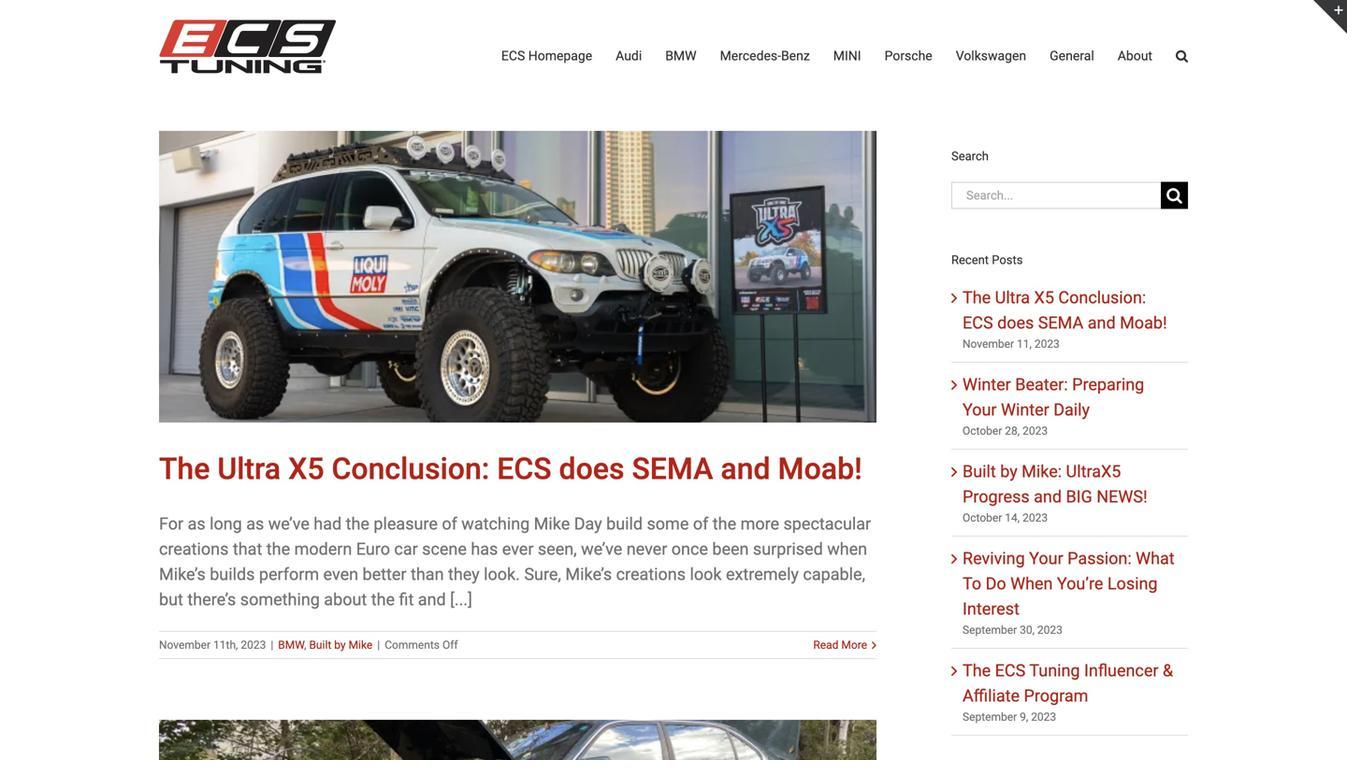 Task type: locate. For each thing, give the bounding box(es) containing it.
0 horizontal spatial of
[[442, 514, 457, 534]]

0 vertical spatial moab!
[[1120, 313, 1167, 333]]

passion:
[[1068, 549, 1132, 569]]

sema inside 'the ultra x5 conclusion: ecs does sema and moab! november 11, 2023'
[[1038, 313, 1084, 333]]

moab! up preparing
[[1120, 313, 1167, 333]]

there's
[[187, 590, 236, 610]]

0 vertical spatial mike
[[534, 514, 570, 534]]

2023 right 28,
[[1023, 425, 1048, 438]]

| left comments at the left bottom of the page
[[377, 639, 380, 652]]

,
[[304, 639, 306, 652]]

conclusion: up pleasure
[[332, 452, 490, 487]]

does for the ultra x5 conclusion: ecs does sema and moab!
[[559, 452, 624, 487]]

ultra inside 'the ultra x5 conclusion: ecs does sema and moab! november 11, 2023'
[[995, 288, 1030, 308]]

by up progress
[[1000, 462, 1018, 482]]

bmw link right audi link
[[665, 0, 697, 112]]

ecs tuning logo image
[[159, 20, 336, 73]]

by inside "built by mike: ultrax5 progress and big news! october 14, 2023"
[[1000, 462, 1018, 482]]

ecs up affiliate
[[995, 662, 1026, 681]]

porsche
[[885, 48, 932, 64]]

| left ,
[[271, 639, 273, 652]]

ultra for the ultra x5 conclusion: ecs does sema and moab! november 11, 2023
[[995, 288, 1030, 308]]

2 september from the top
[[963, 711, 1017, 724]]

11th,
[[213, 639, 238, 652]]

bmw link down 'something'
[[278, 639, 304, 652]]

1 horizontal spatial of
[[693, 514, 708, 534]]

2023 right 9,
[[1031, 711, 1056, 724]]

big
[[1066, 488, 1092, 507]]

september inside the ecs tuning influencer & affiliate program september 9, 2023
[[963, 711, 1017, 724]]

and inside "built by mike: ultrax5 progress and big news! october 14, 2023"
[[1034, 488, 1062, 507]]

moab!
[[1120, 313, 1167, 333], [778, 452, 862, 487]]

1 horizontal spatial as
[[246, 514, 264, 534]]

sema up beater: at right
[[1038, 313, 1084, 333]]

0 vertical spatial by
[[1000, 462, 1018, 482]]

october
[[963, 425, 1002, 438], [963, 512, 1002, 525]]

about
[[324, 590, 367, 610]]

the inside the ecs tuning influencer & affiliate program september 9, 2023
[[963, 662, 991, 681]]

preparing
[[1072, 375, 1144, 395]]

ultra up long
[[217, 452, 281, 487]]

0 horizontal spatial by
[[334, 639, 346, 652]]

the ultra x5 conclusion: ecs does sema and moab! november 11, 2023
[[963, 288, 1167, 351]]

day
[[574, 514, 602, 534]]

you're
[[1057, 575, 1103, 594]]

the
[[346, 514, 369, 534], [713, 514, 736, 534], [266, 540, 290, 559], [371, 590, 395, 610]]

None submit
[[1161, 182, 1188, 209]]

1 vertical spatial conclusion:
[[332, 452, 490, 487]]

2 mike's from the left
[[565, 565, 612, 585]]

2 october from the top
[[963, 512, 1002, 525]]

ecs left homepage
[[501, 48, 525, 64]]

does up 11,
[[997, 313, 1034, 333]]

of up once on the bottom of page
[[693, 514, 708, 534]]

0 vertical spatial sema
[[1038, 313, 1084, 333]]

but
[[159, 590, 183, 610]]

0 horizontal spatial moab!
[[778, 452, 862, 487]]

and down 'mike:'
[[1034, 488, 1062, 507]]

sema up some
[[632, 452, 713, 487]]

built up progress
[[963, 462, 996, 482]]

conclusion: for the ultra x5 conclusion: ecs does sema and moab!
[[332, 452, 490, 487]]

mike's down 'seen,'
[[565, 565, 612, 585]]

never
[[627, 540, 667, 559]]

0 vertical spatial bmw link
[[665, 0, 697, 112]]

we've left had
[[268, 514, 310, 534]]

0 horizontal spatial ultra
[[217, 452, 281, 487]]

1 october from the top
[[963, 425, 1002, 438]]

conclusion:
[[1058, 288, 1146, 308], [332, 452, 490, 487]]

1 horizontal spatial |
[[377, 639, 380, 652]]

1 horizontal spatial mike's
[[565, 565, 612, 585]]

1 vertical spatial september
[[963, 711, 1017, 724]]

0 horizontal spatial x5
[[288, 452, 324, 487]]

1 horizontal spatial moab!
[[1120, 313, 1167, 333]]

as right for
[[188, 514, 205, 534]]

the ultra x5 conclusion: ecs does sema and moab! link up 11,
[[963, 288, 1167, 333]]

0 horizontal spatial conclusion:
[[332, 452, 490, 487]]

reviving your passion: what to do when you're losing interest link
[[963, 549, 1175, 619]]

1 vertical spatial x5
[[288, 452, 324, 487]]

1 vertical spatial bmw
[[278, 639, 304, 652]]

1 horizontal spatial bmw link
[[665, 0, 697, 112]]

reviving your passion: what to do when you're losing interest september 30, 2023
[[963, 549, 1175, 637]]

september down interest on the bottom right
[[963, 624, 1017, 637]]

ultra
[[995, 288, 1030, 308], [217, 452, 281, 487]]

ultra for the ultra x5 conclusion: ecs does sema and moab!
[[217, 452, 281, 487]]

x5 inside 'the ultra x5 conclusion: ecs does sema and moab! november 11, 2023'
[[1034, 288, 1054, 308]]

had
[[314, 514, 342, 534]]

winter
[[963, 375, 1011, 395], [1001, 401, 1049, 420]]

None search field
[[951, 182, 1188, 209]]

does inside 'the ultra x5 conclusion: ecs does sema and moab! november 11, 2023'
[[997, 313, 1034, 333]]

your inside reviving your passion: what to do when you're losing interest september 30, 2023
[[1029, 549, 1063, 569]]

1 vertical spatial we've
[[581, 540, 622, 559]]

1 | from the left
[[271, 639, 273, 652]]

1 horizontal spatial by
[[1000, 462, 1018, 482]]

1 vertical spatial mike
[[349, 639, 373, 652]]

ecs homepage
[[501, 48, 592, 64]]

ecs inside 'the ultra x5 conclusion: ecs does sema and moab! november 11, 2023'
[[963, 313, 993, 333]]

1 horizontal spatial ultra
[[995, 288, 1030, 308]]

0 vertical spatial ultra
[[995, 288, 1030, 308]]

1 horizontal spatial november
[[963, 338, 1014, 351]]

november 11th, 2023 | bmw , built by mike | comments off
[[159, 639, 458, 652]]

creations down never
[[616, 565, 686, 585]]

mike up 'seen,'
[[534, 514, 570, 534]]

mercedes-benz
[[720, 48, 810, 64]]

more
[[841, 639, 867, 652]]

november inside 'the ultra x5 conclusion: ecs does sema and moab! november 11, 2023'
[[963, 338, 1014, 351]]

1 horizontal spatial conclusion:
[[1058, 288, 1146, 308]]

1 vertical spatial october
[[963, 512, 1002, 525]]

september inside reviving your passion: what to do when you're losing interest september 30, 2023
[[963, 624, 1017, 637]]

does up day
[[559, 452, 624, 487]]

mike's up but
[[159, 565, 206, 585]]

1 vertical spatial your
[[1029, 549, 1063, 569]]

ecs homepage link
[[501, 0, 592, 112]]

better
[[363, 565, 407, 585]]

the ecs tuning influencer & affiliate program link
[[963, 662, 1173, 706]]

0 vertical spatial x5
[[1034, 288, 1054, 308]]

does
[[997, 313, 1034, 333], [559, 452, 624, 487]]

november left 11th,
[[159, 639, 211, 652]]

your inside the winter beater: preparing your winter daily october 28, 2023
[[963, 401, 997, 420]]

0 horizontal spatial bmw link
[[278, 639, 304, 652]]

october left 28,
[[963, 425, 1002, 438]]

0 horizontal spatial the ultra x5 conclusion: ecs does sema and moab! link
[[159, 452, 862, 487]]

influencer
[[1084, 662, 1159, 681]]

1 september from the top
[[963, 624, 1017, 637]]

2 of from the left
[[693, 514, 708, 534]]

ecs
[[501, 48, 525, 64], [963, 313, 993, 333], [497, 452, 552, 487], [995, 662, 1026, 681]]

0 horizontal spatial built
[[309, 639, 331, 652]]

by right ,
[[334, 639, 346, 652]]

they
[[448, 565, 480, 585]]

built by mike link
[[309, 639, 373, 652]]

the up affiliate
[[963, 662, 991, 681]]

reviving
[[963, 549, 1025, 569]]

1 vertical spatial sema
[[632, 452, 713, 487]]

1 vertical spatial the
[[159, 452, 210, 487]]

as up "that"
[[246, 514, 264, 534]]

0 horizontal spatial your
[[963, 401, 997, 420]]

of
[[442, 514, 457, 534], [693, 514, 708, 534]]

ecs down recent at the top
[[963, 313, 993, 333]]

x5 for the ultra x5 conclusion: ecs does sema and moab!
[[288, 452, 324, 487]]

2023 inside the winter beater: preparing your winter daily october 28, 2023
[[1023, 425, 1048, 438]]

built right ,
[[309, 639, 331, 652]]

of up scene
[[442, 514, 457, 534]]

the inside 'the ultra x5 conclusion: ecs does sema and moab! november 11, 2023'
[[963, 288, 991, 308]]

the down recent at the top
[[963, 288, 991, 308]]

0 horizontal spatial creations
[[159, 540, 229, 559]]

the ultra x5 conclusion: ecs does sema and moab! link for for as long as we've had the pleasure of watching mike day build some of the more spectacular creations that the modern euro car scene has ever seen, we've never once been surprised when mike's builds perform even better than they look. sure, mike's creations look extremely capable, but there's something about the fit and [...]
[[159, 452, 862, 487]]

2023 inside the ecs tuning influencer & affiliate program september 9, 2023
[[1031, 711, 1056, 724]]

1 horizontal spatial built
[[963, 462, 996, 482]]

0 horizontal spatial as
[[188, 514, 205, 534]]

and
[[1088, 313, 1116, 333], [721, 452, 770, 487], [1034, 488, 1062, 507], [418, 590, 446, 610]]

bmw
[[665, 48, 697, 64], [278, 639, 304, 652]]

1 vertical spatial winter
[[1001, 401, 1049, 420]]

2 | from the left
[[377, 639, 380, 652]]

0 horizontal spatial sema
[[632, 452, 713, 487]]

0 vertical spatial the
[[963, 288, 991, 308]]

0 vertical spatial september
[[963, 624, 1017, 637]]

0 vertical spatial your
[[963, 401, 997, 420]]

november
[[963, 338, 1014, 351], [159, 639, 211, 652]]

9,
[[1020, 711, 1028, 724]]

september
[[963, 624, 1017, 637], [963, 711, 1017, 724]]

0 horizontal spatial mike's
[[159, 565, 206, 585]]

0 horizontal spatial november
[[159, 639, 211, 652]]

read more
[[813, 639, 867, 652]]

0 vertical spatial october
[[963, 425, 1002, 438]]

september down affiliate
[[963, 711, 1017, 724]]

about
[[1118, 48, 1153, 64]]

1 vertical spatial november
[[159, 639, 211, 652]]

interest
[[963, 600, 1020, 619]]

conclusion: inside 'the ultra x5 conclusion: ecs does sema and moab! november 11, 2023'
[[1058, 288, 1146, 308]]

moab! up spectacular
[[778, 452, 862, 487]]

1 vertical spatial ultra
[[217, 452, 281, 487]]

winter beater: preparing your winter daily october 28, 2023
[[963, 375, 1144, 438]]

the for the ecs tuning influencer & affiliate program september 9, 2023
[[963, 662, 991, 681]]

october inside "built by mike: ultrax5 progress and big news! october 14, 2023"
[[963, 512, 1002, 525]]

0 horizontal spatial mike
[[349, 639, 373, 652]]

bmw link
[[665, 0, 697, 112], [278, 639, 304, 652]]

october down progress
[[963, 512, 1002, 525]]

1 horizontal spatial sema
[[1038, 313, 1084, 333]]

1 horizontal spatial creations
[[616, 565, 686, 585]]

1 horizontal spatial mike
[[534, 514, 570, 534]]

for as long as we've had the pleasure of watching mike day build some of the more spectacular creations that the modern euro car scene has ever seen, we've never once been surprised when mike's builds perform even better than they look. sure, mike's creations look extremely capable, but there's something about the fit and [...]
[[159, 514, 871, 610]]

and right the fit
[[418, 590, 446, 610]]

2023 right 14,
[[1023, 512, 1048, 525]]

2023 inside 'the ultra x5 conclusion: ecs does sema and moab! november 11, 2023'
[[1035, 338, 1060, 351]]

2 vertical spatial the
[[963, 662, 991, 681]]

0 vertical spatial bmw
[[665, 48, 697, 64]]

creations down for
[[159, 540, 229, 559]]

once
[[671, 540, 708, 559]]

what
[[1136, 549, 1175, 569]]

section
[[951, 131, 1188, 761]]

2023 right 11,
[[1035, 338, 1060, 351]]

conclusion: up preparing
[[1058, 288, 1146, 308]]

november left 11,
[[963, 338, 1014, 351]]

0 vertical spatial conclusion:
[[1058, 288, 1146, 308]]

ultra down posts
[[995, 288, 1030, 308]]

1 vertical spatial does
[[559, 452, 624, 487]]

1 horizontal spatial the ultra x5 conclusion: ecs does sema and moab! link
[[963, 288, 1167, 333]]

0 vertical spatial built
[[963, 462, 996, 482]]

builds
[[210, 565, 255, 585]]

2023 right 11th,
[[241, 639, 266, 652]]

1 vertical spatial built
[[309, 639, 331, 652]]

1 horizontal spatial your
[[1029, 549, 1063, 569]]

1 vertical spatial moab!
[[778, 452, 862, 487]]

1 vertical spatial bmw link
[[278, 639, 304, 652]]

mike's
[[159, 565, 206, 585], [565, 565, 612, 585]]

the ultra x5 conclusion: ecs does sema and moab! link
[[963, 288, 1167, 333], [159, 452, 862, 487]]

and up preparing
[[1088, 313, 1116, 333]]

the up for
[[159, 452, 210, 487]]

bmw right 'audi'
[[665, 48, 697, 64]]

0 horizontal spatial |
[[271, 639, 273, 652]]

by
[[1000, 462, 1018, 482], [334, 639, 346, 652]]

off
[[442, 639, 458, 652]]

x5
[[1034, 288, 1054, 308], [288, 452, 324, 487]]

0 vertical spatial we've
[[268, 514, 310, 534]]

the up perform
[[266, 540, 290, 559]]

1 vertical spatial by
[[334, 639, 346, 652]]

posts
[[992, 253, 1023, 267]]

read
[[813, 639, 839, 652]]

mike down about
[[349, 639, 373, 652]]

0 vertical spatial does
[[997, 313, 1034, 333]]

sema for the ultra x5 conclusion: ecs does sema and moab! november 11, 2023
[[1038, 313, 1084, 333]]

1 horizontal spatial x5
[[1034, 288, 1054, 308]]

we've down day
[[581, 540, 622, 559]]

1 horizontal spatial does
[[997, 313, 1034, 333]]

bmw down 'something'
[[278, 639, 304, 652]]

0 vertical spatial the ultra x5 conclusion: ecs does sema and moab! link
[[963, 288, 1167, 333]]

general
[[1050, 48, 1094, 64]]

1 horizontal spatial bmw
[[665, 48, 697, 64]]

0 vertical spatial november
[[963, 338, 1014, 351]]

0 horizontal spatial does
[[559, 452, 624, 487]]

2023 right 30,
[[1037, 624, 1063, 637]]

|
[[271, 639, 273, 652], [377, 639, 380, 652]]

we've
[[268, 514, 310, 534], [581, 540, 622, 559]]

2023
[[1035, 338, 1060, 351], [1023, 425, 1048, 438], [1023, 512, 1048, 525], [1037, 624, 1063, 637], [241, 639, 266, 652], [1031, 711, 1056, 724]]

1 vertical spatial the ultra x5 conclusion: ecs does sema and moab! link
[[159, 452, 862, 487]]

search
[[951, 149, 989, 163]]

moab! inside 'the ultra x5 conclusion: ecs does sema and moab! november 11, 2023'
[[1120, 313, 1167, 333]]

the ultra x5 conclusion: ecs does sema and moab! link up watching
[[159, 452, 862, 487]]

0 horizontal spatial bmw
[[278, 639, 304, 652]]

section containing the ultra x5 conclusion: ecs does sema and moab!
[[951, 131, 1188, 761]]



Task type: vqa. For each thing, say whether or not it's contained in the screenshot.


Task type: describe. For each thing, give the bounding box(es) containing it.
volkswagen link
[[956, 0, 1026, 112]]

the ultra x5 conclusion: ecs does sema and moab!
[[159, 452, 862, 487]]

built inside "built by mike: ultrax5 progress and big news! october 14, 2023"
[[963, 462, 996, 482]]

read more link
[[813, 637, 867, 654]]

ecs inside the ecs tuning influencer & affiliate program september 9, 2023
[[995, 662, 1026, 681]]

11,
[[1017, 338, 1032, 351]]

moab! for the ultra x5 conclusion: ecs does sema and moab! november 11, 2023
[[1120, 313, 1167, 333]]

0 horizontal spatial we've
[[268, 514, 310, 534]]

1 mike's from the left
[[159, 565, 206, 585]]

long
[[210, 514, 242, 534]]

mike inside for as long as we've had the pleasure of watching mike day build some of the more spectacular creations that the modern euro car scene has ever seen, we've never once been surprised when mike's builds perform even better than they look. sure, mike's creations look extremely capable, but there's something about the fit and [...]
[[534, 514, 570, 534]]

when
[[827, 540, 867, 559]]

1 as from the left
[[188, 514, 205, 534]]

1 horizontal spatial we've
[[581, 540, 622, 559]]

recent
[[951, 253, 989, 267]]

and up more
[[721, 452, 770, 487]]

losing
[[1108, 575, 1158, 594]]

october inside the winter beater: preparing your winter daily october 28, 2023
[[963, 425, 1002, 438]]

mike:
[[1022, 462, 1062, 482]]

homepage
[[528, 48, 592, 64]]

beater:
[[1015, 375, 1068, 395]]

ecs up watching
[[497, 452, 552, 487]]

2023 inside reviving your passion: what to do when you're losing interest september 30, 2023
[[1037, 624, 1063, 637]]

conclusion: for the ultra x5 conclusion: ecs does sema and moab! november 11, 2023
[[1058, 288, 1146, 308]]

program
[[1024, 687, 1088, 706]]

some
[[647, 514, 689, 534]]

spectacular
[[784, 514, 871, 534]]

car
[[394, 540, 418, 559]]

benz
[[781, 48, 810, 64]]

0 vertical spatial creations
[[159, 540, 229, 559]]

winter beater: preparing your winter daily link
[[963, 375, 1144, 420]]

2023 inside "built by mike: ultrax5 progress and big news! october 14, 2023"
[[1023, 512, 1048, 525]]

been
[[712, 540, 749, 559]]

moab! for the ultra x5 conclusion: ecs does sema and moab!
[[778, 452, 862, 487]]

ecs inside "link"
[[501, 48, 525, 64]]

fit
[[399, 590, 414, 610]]

even
[[323, 565, 358, 585]]

the ultra x5 conclusion: ecs does sema and moab! image
[[159, 131, 877, 423]]

winter beater: preparing your winter daily image
[[159, 720, 877, 761]]

the ecs tuning influencer & affiliate program september 9, 2023
[[963, 662, 1173, 724]]

Search... search field
[[951, 182, 1161, 209]]

the left the fit
[[371, 590, 395, 610]]

sema for the ultra x5 conclusion: ecs does sema and moab!
[[632, 452, 713, 487]]

audi link
[[616, 0, 642, 112]]

sure,
[[524, 565, 561, 585]]

1 of from the left
[[442, 514, 457, 534]]

about link
[[1118, 0, 1153, 112]]

built by mike: ultrax5 progress and big news! october 14, 2023
[[963, 462, 1148, 525]]

news!
[[1097, 488, 1148, 507]]

14,
[[1005, 512, 1020, 525]]

ultrax5
[[1066, 462, 1121, 482]]

2 as from the left
[[246, 514, 264, 534]]

perform
[[259, 565, 319, 585]]

x5 for the ultra x5 conclusion: ecs does sema and moab! november 11, 2023
[[1034, 288, 1054, 308]]

look.
[[484, 565, 520, 585]]

the up been
[[713, 514, 736, 534]]

does for the ultra x5 conclusion: ecs does sema and moab! november 11, 2023
[[997, 313, 1034, 333]]

comments
[[385, 639, 440, 652]]

mercedes-benz link
[[720, 0, 810, 112]]

and inside for as long as we've had the pleasure of watching mike day build some of the more spectacular creations that the modern euro car scene has ever seen, we've never once been surprised when mike's builds perform even better than they look. sure, mike's creations look extremely capable, but there's something about the fit and [...]
[[418, 590, 446, 610]]

affiliate
[[963, 687, 1020, 706]]

the up euro at the bottom of the page
[[346, 514, 369, 534]]

than
[[411, 565, 444, 585]]

modern
[[294, 540, 352, 559]]

the ultra x5 conclusion: ecs does sema and moab! link for november 11, 2023
[[963, 288, 1167, 333]]

when
[[1010, 575, 1053, 594]]

28,
[[1005, 425, 1020, 438]]

1 vertical spatial creations
[[616, 565, 686, 585]]

the for the ultra x5 conclusion: ecs does sema and moab!
[[159, 452, 210, 487]]

mercedes-
[[720, 48, 781, 64]]

more
[[741, 514, 779, 534]]

bmw link for built by mike link
[[278, 639, 304, 652]]

audi
[[616, 48, 642, 64]]

&
[[1163, 662, 1173, 681]]

build
[[606, 514, 643, 534]]

mini link
[[833, 0, 861, 112]]

for
[[159, 514, 183, 534]]

seen,
[[538, 540, 577, 559]]

ever
[[502, 540, 534, 559]]

tuning
[[1029, 662, 1080, 681]]

surprised
[[753, 540, 823, 559]]

pleasure
[[374, 514, 438, 534]]

porsche link
[[885, 0, 932, 112]]

general link
[[1050, 0, 1094, 112]]

to
[[963, 575, 981, 594]]

watching
[[461, 514, 530, 534]]

volkswagen
[[956, 48, 1026, 64]]

0 vertical spatial winter
[[963, 375, 1011, 395]]

mini
[[833, 48, 861, 64]]

daily
[[1054, 401, 1090, 420]]

30,
[[1020, 624, 1035, 637]]

bmw link for mini link
[[665, 0, 697, 112]]

capable,
[[803, 565, 865, 585]]

[...]
[[450, 590, 472, 610]]

extremely
[[726, 565, 799, 585]]

the for the ultra x5 conclusion: ecs does sema and moab! november 11, 2023
[[963, 288, 991, 308]]

recent posts
[[951, 253, 1023, 267]]

that
[[233, 540, 262, 559]]

progress
[[963, 488, 1030, 507]]

has
[[471, 540, 498, 559]]

and inside 'the ultra x5 conclusion: ecs does sema and moab! november 11, 2023'
[[1088, 313, 1116, 333]]



